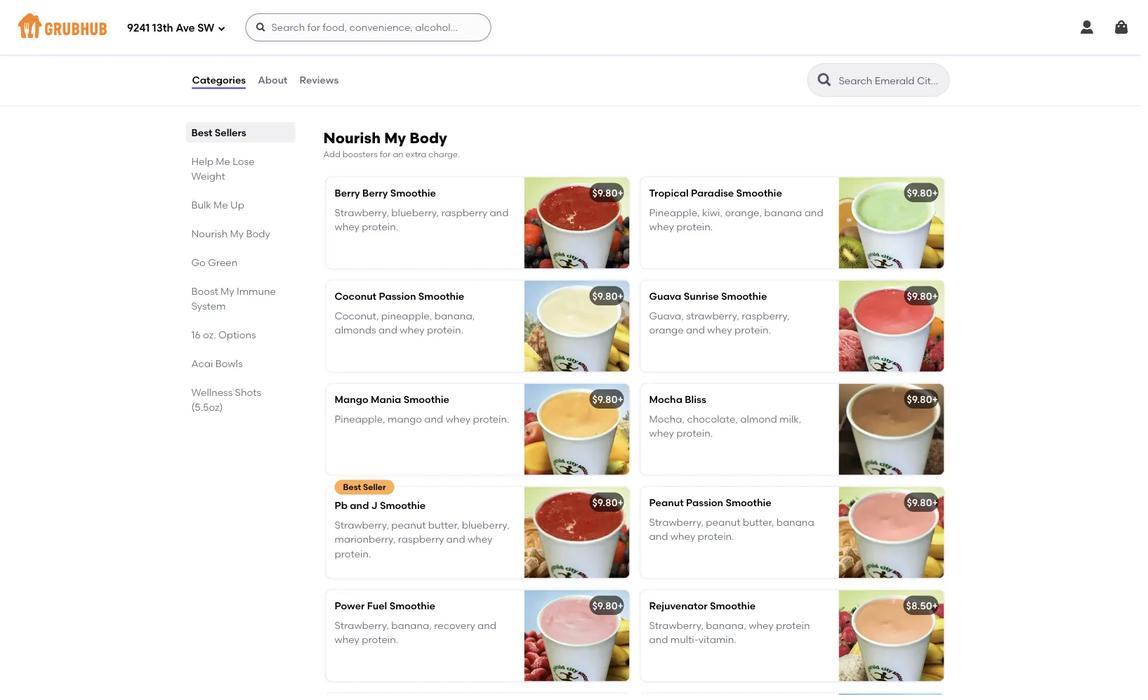 Task type: locate. For each thing, give the bounding box(es) containing it.
bulk me up tab
[[191, 197, 290, 212]]

1 horizontal spatial protein
[[776, 620, 810, 632]]

strawberry,
[[335, 207, 389, 219], [649, 516, 704, 528], [335, 519, 389, 531], [335, 620, 389, 632], [649, 620, 704, 632]]

strawberry, for power
[[335, 620, 389, 632]]

1 horizontal spatial pineapple,
[[649, 207, 700, 219]]

orange,
[[725, 207, 762, 219]]

peanut down peanut passion smoothie
[[706, 516, 740, 528]]

peanut inside strawberry, peanut butter, banana and whey protein.
[[706, 516, 740, 528]]

2 vertical spatial my
[[221, 285, 234, 297]]

strawberry, inside strawberry, banana, whey protein and multi-vitamin.
[[649, 620, 704, 632]]

nourish inside 'tab'
[[191, 228, 228, 239]]

1 horizontal spatial nourish
[[323, 129, 381, 147]]

16
[[191, 329, 201, 341]]

0 vertical spatial pineapple,
[[649, 207, 700, 219]]

1 vertical spatial raspberry
[[398, 533, 444, 545]]

recovery
[[434, 620, 475, 632]]

protein.
[[649, 52, 686, 64], [362, 221, 398, 233], [676, 221, 713, 233], [427, 324, 463, 336], [735, 324, 771, 336], [473, 413, 509, 425], [676, 427, 713, 439], [698, 531, 734, 543], [335, 548, 371, 560], [362, 634, 398, 646]]

smoothie
[[384, 18, 430, 30], [390, 187, 436, 199], [736, 187, 782, 199], [418, 290, 464, 302], [721, 290, 767, 302], [404, 393, 449, 405], [726, 496, 772, 508], [380, 499, 426, 511], [389, 600, 435, 612], [710, 600, 756, 612]]

whey inside strawberry, banana, recovery and whey protein.
[[335, 634, 359, 646]]

smoothie for mini mass smoothie
[[384, 18, 430, 30]]

1 vertical spatial blueberry,
[[462, 519, 509, 531]]

pineapple, down mango
[[335, 413, 385, 425]]

nourish for nourish my body
[[191, 228, 228, 239]]

pineapple, mango and whey protein.
[[335, 413, 509, 425]]

butter, inside strawberry, peanut butter, banana and whey protein.
[[743, 516, 774, 528]]

1 horizontal spatial berry
[[362, 187, 388, 199]]

whey inside "strawberry, peanut butter, blueberry, marionberry, raspberry and whey protein."
[[468, 533, 493, 545]]

acai bowls tab
[[191, 356, 290, 371]]

me for help
[[216, 155, 230, 167]]

passion up strawberry, peanut butter, banana and whey protein.
[[686, 496, 723, 508]]

whey inside strawberry, banana, whey protein and multi-vitamin.
[[749, 620, 774, 632]]

protein. inside pineapple, kiwi, orange, banana and whey protein.
[[676, 221, 713, 233]]

strawberry, for pb
[[335, 519, 389, 531]]

1 vertical spatial protein
[[776, 620, 810, 632]]

smoothie up 'orange,'
[[736, 187, 782, 199]]

smoothie up raspberry,
[[721, 290, 767, 302]]

$9.80 for mocha, chocolate, almond milk, whey protein.
[[907, 393, 932, 405]]

my down up
[[230, 228, 244, 239]]

wellness shots (5.5oz) tab
[[191, 385, 290, 414]]

smoothie up strawberry, banana, recovery and whey protein.
[[389, 600, 435, 612]]

0 vertical spatial protein
[[335, 52, 369, 64]]

sunrise
[[684, 290, 719, 302]]

smoothie up the strawberry, blueberry, raspberry and whey protein.
[[390, 187, 436, 199]]

+ for pineapple, mango and whey protein.
[[618, 393, 624, 405]]

0 horizontal spatial pineapple,
[[335, 413, 385, 425]]

0 horizontal spatial passion
[[379, 290, 416, 302]]

guava, strawberry, raspberry, orange and whey protein.
[[649, 310, 790, 336]]

strawberry, inside "strawberry, peanut butter, blueberry, marionberry, raspberry and whey protein."
[[335, 519, 389, 531]]

and inside banana, peanut butter and whey protein.
[[760, 38, 779, 50]]

bowls
[[215, 357, 243, 369]]

mango
[[335, 393, 368, 405]]

banana, inside 'coconut, pineapple, banana, almonds and whey protein.'
[[434, 310, 475, 322]]

whey inside guava, strawberry, raspberry, orange and whey protein.
[[707, 324, 732, 336]]

banana, down power fuel smoothie
[[391, 620, 432, 632]]

strawberry, down power
[[335, 620, 389, 632]]

berry down boosters
[[335, 187, 360, 199]]

pineapple,
[[381, 310, 432, 322]]

1 vertical spatial body
[[246, 228, 270, 239]]

smoothie for power fuel smoothie
[[389, 600, 435, 612]]

raspberry
[[441, 207, 487, 219], [398, 533, 444, 545]]

nourish up go green
[[191, 228, 228, 239]]

0 vertical spatial blueberry,
[[391, 207, 439, 219]]

berry berry smoothie
[[335, 187, 436, 199]]

my inside nourish my body add boosters for an extra charge.
[[384, 129, 406, 147]]

my
[[384, 129, 406, 147], [230, 228, 244, 239], [221, 285, 234, 297]]

help
[[191, 155, 213, 167]]

best inside best sellers "tab"
[[191, 126, 212, 138]]

banana
[[764, 207, 802, 219], [776, 516, 814, 528]]

butter
[[729, 38, 758, 50]]

strawberry,
[[686, 310, 739, 322]]

seller
[[363, 482, 386, 492]]

nutty banana smoothie image
[[839, 9, 944, 100]]

strawberry, peanut butter, banana and whey protein.
[[649, 516, 814, 543]]

peanut left butter
[[692, 38, 726, 50]]

butter,
[[743, 516, 774, 528], [428, 519, 459, 531]]

passion for pineapple,
[[379, 290, 416, 302]]

and inside pineapple, kiwi, orange, banana and whey protein.
[[805, 207, 823, 219]]

almond
[[740, 413, 777, 425]]

1 vertical spatial pineapple,
[[335, 413, 385, 425]]

+ for strawberry, banana, whey protein and multi-vitamin.
[[932, 600, 938, 612]]

mango mania smoothie
[[335, 393, 449, 405]]

0 horizontal spatial svg image
[[217, 24, 226, 33]]

passion
[[379, 290, 416, 302], [686, 496, 723, 508]]

0 horizontal spatial blueberry,
[[391, 207, 439, 219]]

0 horizontal spatial butter,
[[428, 519, 459, 531]]

$9.80 + for pineapple, mango and whey protein.
[[592, 393, 624, 405]]

strawberry, inside strawberry, peanut butter, banana and whey protein.
[[649, 516, 704, 528]]

mocha bliss
[[649, 393, 706, 405]]

vitamin.
[[698, 634, 736, 646]]

berry
[[335, 187, 360, 199], [362, 187, 388, 199]]

0 vertical spatial passion
[[379, 290, 416, 302]]

peanut for protein.
[[692, 38, 726, 50]]

nourish inside nourish my body add boosters for an extra charge.
[[323, 129, 381, 147]]

protein. inside "strawberry, peanut butter, blueberry, marionberry, raspberry and whey protein."
[[335, 548, 371, 560]]

nourish
[[323, 129, 381, 147], [191, 228, 228, 239]]

strawberry, up multi-
[[649, 620, 704, 632]]

$9.80 + for strawberry, blueberry, raspberry and whey protein.
[[592, 187, 624, 199]]

1 vertical spatial nourish
[[191, 228, 228, 239]]

smoothie up flavor,
[[384, 18, 430, 30]]

1 vertical spatial me
[[214, 199, 228, 211]]

strawberry, down berry berry smoothie
[[335, 207, 389, 219]]

banana inside strawberry, peanut butter, banana and whey protein.
[[776, 516, 814, 528]]

whey inside choose a flavor, banana, whey protein and ice cream.
[[456, 38, 481, 50]]

peanut down pb and j smoothie
[[391, 519, 426, 531]]

about button
[[257, 55, 288, 105]]

1 vertical spatial my
[[230, 228, 244, 239]]

2 horizontal spatial svg image
[[1113, 19, 1130, 36]]

berry berry smoothie image
[[524, 177, 630, 269]]

0 horizontal spatial berry
[[335, 187, 360, 199]]

$9.80 +
[[592, 187, 624, 199], [907, 187, 938, 199], [592, 290, 624, 302], [907, 290, 938, 302], [592, 393, 624, 405], [907, 393, 938, 405], [592, 496, 624, 508], [907, 496, 938, 508], [592, 600, 624, 612]]

whey
[[456, 38, 481, 50], [782, 38, 807, 50], [335, 221, 359, 233], [649, 221, 674, 233], [400, 324, 425, 336], [707, 324, 732, 336], [446, 413, 471, 425], [649, 427, 674, 439], [671, 531, 695, 543], [468, 533, 493, 545], [749, 620, 774, 632], [335, 634, 359, 646]]

svg image
[[1079, 19, 1095, 36], [1113, 19, 1130, 36], [217, 24, 226, 33]]

0 vertical spatial nourish
[[323, 129, 381, 147]]

body down the bulk me up tab
[[246, 228, 270, 239]]

$9.80 for pineapple, mango and whey protein.
[[592, 393, 618, 405]]

strawberry, inside the strawberry, blueberry, raspberry and whey protein.
[[335, 207, 389, 219]]

peanut
[[692, 38, 726, 50], [706, 516, 740, 528], [391, 519, 426, 531]]

body up the "extra"
[[410, 129, 447, 147]]

0 vertical spatial best
[[191, 126, 212, 138]]

(5.5oz)
[[191, 401, 223, 413]]

nourish for nourish my body add boosters for an extra charge.
[[323, 129, 381, 147]]

my right boost
[[221, 285, 234, 297]]

and
[[760, 38, 779, 50], [371, 52, 390, 64], [490, 207, 509, 219], [805, 207, 823, 219], [378, 324, 397, 336], [686, 324, 705, 336], [424, 413, 443, 425], [350, 499, 369, 511], [649, 531, 668, 543], [446, 533, 465, 545], [478, 620, 497, 632], [649, 634, 668, 646]]

peanut passion smoothie image
[[839, 487, 944, 578]]

1 vertical spatial passion
[[686, 496, 723, 508]]

my inside boost my immune system
[[221, 285, 234, 297]]

best left sellers
[[191, 126, 212, 138]]

1 horizontal spatial body
[[410, 129, 447, 147]]

me left the lose
[[216, 155, 230, 167]]

me left up
[[214, 199, 228, 211]]

body for nourish my body add boosters for an extra charge.
[[410, 129, 447, 147]]

smoothie up pineapple, mango and whey protein.
[[404, 393, 449, 405]]

and inside guava, strawberry, raspberry, orange and whey protein.
[[686, 324, 705, 336]]

shots
[[235, 386, 261, 398]]

strawberry, up marionberry,
[[335, 519, 389, 531]]

body inside nourish my body add boosters for an extra charge.
[[410, 129, 447, 147]]

1 horizontal spatial passion
[[686, 496, 723, 508]]

banana, right pineapple,
[[434, 310, 475, 322]]

best for best sellers
[[191, 126, 212, 138]]

protein. inside strawberry, peanut butter, banana and whey protein.
[[698, 531, 734, 543]]

coconut
[[335, 290, 376, 302]]

nourish my body tab
[[191, 226, 290, 241]]

butter, inside "strawberry, peanut butter, blueberry, marionberry, raspberry and whey protein."
[[428, 519, 459, 531]]

$9.80 for strawberry, banana, recovery and whey protein.
[[592, 600, 618, 612]]

pineapple, inside pineapple, kiwi, orange, banana and whey protein.
[[649, 207, 700, 219]]

whey inside banana, peanut butter and whey protein.
[[782, 38, 807, 50]]

coconut passion smoothie image
[[524, 281, 630, 372]]

pb and j smoothie
[[335, 499, 426, 511]]

strawberry, down peanut
[[649, 516, 704, 528]]

protein
[[335, 52, 369, 64], [776, 620, 810, 632]]

body for nourish my body
[[246, 228, 270, 239]]

passion up pineapple,
[[379, 290, 416, 302]]

strawberry, inside strawberry, banana, recovery and whey protein.
[[335, 620, 389, 632]]

blueberry,
[[391, 207, 439, 219], [462, 519, 509, 531]]

guava
[[649, 290, 681, 302]]

banana inside pineapple, kiwi, orange, banana and whey protein.
[[764, 207, 802, 219]]

1 horizontal spatial blueberry,
[[462, 519, 509, 531]]

banana,
[[414, 38, 454, 50], [434, 310, 475, 322], [391, 620, 432, 632], [706, 620, 746, 632]]

smoothie for coconut passion smoothie
[[418, 290, 464, 302]]

pineapple,
[[649, 207, 700, 219], [335, 413, 385, 425]]

my inside 'tab'
[[230, 228, 244, 239]]

protein. inside strawberry, banana, recovery and whey protein.
[[362, 634, 398, 646]]

best seller
[[343, 482, 386, 492]]

peanut inside "strawberry, peanut butter, blueberry, marionberry, raspberry and whey protein."
[[391, 519, 426, 531]]

0 horizontal spatial nourish
[[191, 228, 228, 239]]

marionberry,
[[335, 533, 396, 545]]

0 horizontal spatial best
[[191, 126, 212, 138]]

berry down for
[[362, 187, 388, 199]]

boost my immune system tab
[[191, 284, 290, 313]]

$9.80 for strawberry, peanut butter, banana and whey protein.
[[907, 496, 932, 508]]

+ for strawberry, banana, recovery and whey protein.
[[618, 600, 624, 612]]

pineapple, for tropical
[[649, 207, 700, 219]]

0 vertical spatial me
[[216, 155, 230, 167]]

milk,
[[780, 413, 801, 425]]

smoothie for peanut passion smoothie
[[726, 496, 772, 508]]

nourish up boosters
[[323, 129, 381, 147]]

peanut for raspberry
[[391, 519, 426, 531]]

1 vertical spatial banana
[[776, 516, 814, 528]]

my up 'an'
[[384, 129, 406, 147]]

power fuel smoothie image
[[524, 590, 630, 682]]

raspberry,
[[742, 310, 790, 322]]

rejuvenator
[[649, 600, 708, 612]]

9241
[[127, 22, 150, 34]]

peanut inside banana, peanut butter and whey protein.
[[692, 38, 726, 50]]

1 horizontal spatial butter,
[[743, 516, 774, 528]]

strawberry, for rejuvenator
[[649, 620, 704, 632]]

pineapple, down tropical
[[649, 207, 700, 219]]

me for bulk
[[214, 199, 228, 211]]

0 horizontal spatial protein
[[335, 52, 369, 64]]

smoothie for guava sunrise smoothie
[[721, 290, 767, 302]]

boost my immune system
[[191, 285, 276, 312]]

whey inside 'coconut, pineapple, banana, almonds and whey protein.'
[[400, 324, 425, 336]]

$9.80 + for strawberry, banana, recovery and whey protein.
[[592, 600, 624, 612]]

immune
[[237, 285, 276, 297]]

0 horizontal spatial body
[[246, 228, 270, 239]]

banana, up vitamin.
[[706, 620, 746, 632]]

categories
[[192, 74, 246, 86]]

add
[[323, 149, 340, 159]]

1 vertical spatial best
[[343, 482, 361, 492]]

protein. inside banana, peanut butter and whey protein.
[[649, 52, 686, 64]]

1 horizontal spatial best
[[343, 482, 361, 492]]

0 vertical spatial raspberry
[[441, 207, 487, 219]]

smoothie up pineapple,
[[418, 290, 464, 302]]

me inside help me lose weight
[[216, 155, 230, 167]]

0 vertical spatial body
[[410, 129, 447, 147]]

smoothie up strawberry, peanut butter, banana and whey protein.
[[726, 496, 772, 508]]

mango
[[388, 413, 422, 425]]

best sellers tab
[[191, 125, 290, 140]]

smoothie for tropical paradise smoothie
[[736, 187, 782, 199]]

mini
[[335, 18, 355, 30]]

raspberry down charge.
[[441, 207, 487, 219]]

+ for pineapple, kiwi, orange, banana and whey protein.
[[932, 187, 938, 199]]

bulk
[[191, 199, 211, 211]]

raspberry down pb and j smoothie
[[398, 533, 444, 545]]

rejuvenator smoothie
[[649, 600, 756, 612]]

banana, up cream.
[[414, 38, 454, 50]]

+
[[618, 187, 624, 199], [932, 187, 938, 199], [618, 290, 624, 302], [932, 290, 938, 302], [618, 393, 624, 405], [932, 393, 938, 405], [618, 496, 624, 508], [932, 496, 938, 508], [618, 600, 624, 612], [932, 600, 938, 612]]

peanut passion smoothie
[[649, 496, 772, 508]]

0 vertical spatial banana
[[764, 207, 802, 219]]

0 vertical spatial my
[[384, 129, 406, 147]]

2 berry from the left
[[362, 187, 388, 199]]

body inside 'tab'
[[246, 228, 270, 239]]

guava sunrise smoothie
[[649, 290, 767, 302]]

best up pb at bottom left
[[343, 482, 361, 492]]



Task type: vqa. For each thing, say whether or not it's contained in the screenshot.
Coconut Passion Smoothie's SMOOTHIE
yes



Task type: describe. For each thing, give the bounding box(es) containing it.
peanut
[[649, 496, 684, 508]]

guava,
[[649, 310, 684, 322]]

mocha, chocolate, almond milk, whey protein.
[[649, 413, 801, 439]]

and inside "strawberry, peanut butter, blueberry, marionberry, raspberry and whey protein."
[[446, 533, 465, 545]]

j
[[371, 499, 377, 511]]

zesty lemon smoothie image
[[839, 693, 944, 695]]

+ for mocha, chocolate, almond milk, whey protein.
[[932, 393, 938, 405]]

choose
[[335, 38, 371, 50]]

coconut passion smoothie
[[335, 290, 464, 302]]

kiwi,
[[702, 207, 723, 219]]

categories button
[[191, 55, 247, 105]]

$9.80 + for guava, strawberry, raspberry, orange and whey protein.
[[907, 290, 938, 302]]

protein. inside 'coconut, pineapple, banana, almonds and whey protein.'
[[427, 324, 463, 336]]

strawberry, for peanut
[[649, 516, 704, 528]]

blueberry, inside the strawberry, blueberry, raspberry and whey protein.
[[391, 207, 439, 219]]

Search for food, convenience, alcohol... search field
[[245, 13, 491, 41]]

my for nourish my body
[[230, 228, 244, 239]]

my for nourish my body add boosters for an extra charge.
[[384, 129, 406, 147]]

banana, peanut butter and whey protein.
[[649, 38, 807, 64]]

whey inside mocha, chocolate, almond milk, whey protein.
[[649, 427, 674, 439]]

9241 13th ave sw
[[127, 22, 215, 34]]

a
[[374, 38, 380, 50]]

smoothie up strawberry, banana, whey protein and multi-vitamin.
[[710, 600, 756, 612]]

coconut,
[[335, 310, 379, 322]]

strawberry, peanut butter, blueberry, marionberry, raspberry and whey protein.
[[335, 519, 509, 560]]

power fuel smoothie
[[335, 600, 435, 612]]

tropical
[[649, 187, 689, 199]]

+ for strawberry, blueberry, raspberry and whey protein.
[[618, 187, 624, 199]]

whey inside the strawberry, blueberry, raspberry and whey protein.
[[335, 221, 359, 233]]

mango mania smoothie image
[[524, 384, 630, 475]]

peanut for whey
[[706, 516, 740, 528]]

cream.
[[409, 52, 443, 64]]

$9.80 + for strawberry, peanut butter, banana and whey protein.
[[907, 496, 938, 508]]

nourish my body add boosters for an extra charge.
[[323, 129, 460, 159]]

wellness
[[191, 386, 233, 398]]

banana, inside strawberry, banana, whey protein and multi-vitamin.
[[706, 620, 746, 632]]

Search Emerald City Smoothie search field
[[837, 74, 945, 87]]

protein. inside guava, strawberry, raspberry, orange and whey protein.
[[735, 324, 771, 336]]

strawberry, banana, recovery and whey protein.
[[335, 620, 497, 646]]

1 berry from the left
[[335, 187, 360, 199]]

and inside choose a flavor, banana, whey protein and ice cream.
[[371, 52, 390, 64]]

whey inside pineapple, kiwi, orange, banana and whey protein.
[[649, 221, 674, 233]]

svg image
[[255, 22, 266, 33]]

1 horizontal spatial svg image
[[1079, 19, 1095, 36]]

sw
[[197, 22, 215, 34]]

acai
[[191, 357, 213, 369]]

go green
[[191, 256, 238, 268]]

banana,
[[649, 38, 689, 50]]

whey inside strawberry, peanut butter, banana and whey protein.
[[671, 531, 695, 543]]

16 oz. options
[[191, 329, 256, 341]]

go green tab
[[191, 255, 290, 270]]

boosters
[[342, 149, 378, 159]]

smoothie right j
[[380, 499, 426, 511]]

orange
[[649, 324, 684, 336]]

smoothie for mango mania smoothie
[[404, 393, 449, 405]]

protein. inside mocha, chocolate, almond milk, whey protein.
[[676, 427, 713, 439]]

protein inside strawberry, banana, whey protein and multi-vitamin.
[[776, 620, 810, 632]]

mocha bliss image
[[839, 384, 944, 475]]

rejuvenator smoothie image
[[839, 590, 944, 682]]

mini mass smoothie image
[[524, 9, 630, 100]]

and inside 'coconut, pineapple, banana, almonds and whey protein.'
[[378, 324, 397, 336]]

strawberry, blueberry, raspberry and whey protein.
[[335, 207, 509, 233]]

go
[[191, 256, 206, 268]]

my for boost my immune system
[[221, 285, 234, 297]]

fuel
[[367, 600, 387, 612]]

mass
[[357, 18, 382, 30]]

banana, inside strawberry, banana, recovery and whey protein.
[[391, 620, 432, 632]]

flavor,
[[382, 38, 411, 50]]

mini mass smoothie
[[335, 18, 430, 30]]

raspberry inside "strawberry, peanut butter, blueberry, marionberry, raspberry and whey protein."
[[398, 533, 444, 545]]

lose
[[233, 155, 255, 167]]

search icon image
[[816, 72, 833, 88]]

blueberry, inside "strawberry, peanut butter, blueberry, marionberry, raspberry and whey protein."
[[462, 519, 509, 531]]

oz.
[[203, 329, 216, 341]]

pineapple, kiwi, orange, banana and whey protein.
[[649, 207, 823, 233]]

$8.50 +
[[906, 600, 938, 612]]

smoothie for berry berry smoothie
[[390, 187, 436, 199]]

butter, for blueberry,
[[428, 519, 459, 531]]

$9.80 for pineapple, kiwi, orange, banana and whey protein.
[[907, 187, 932, 199]]

acai bowls
[[191, 357, 243, 369]]

$9.80 + for pineapple, kiwi, orange, banana and whey protein.
[[907, 187, 938, 199]]

passion for peanut
[[686, 496, 723, 508]]

reviews
[[300, 74, 339, 86]]

pb and j smoothie image
[[524, 487, 630, 578]]

and inside the strawberry, blueberry, raspberry and whey protein.
[[490, 207, 509, 219]]

bliss
[[685, 393, 706, 405]]

$9.80 for strawberry, blueberry, raspberry and whey protein.
[[592, 187, 618, 199]]

protein inside choose a flavor, banana, whey protein and ice cream.
[[335, 52, 369, 64]]

weight
[[191, 170, 225, 182]]

for
[[380, 149, 391, 159]]

green
[[208, 256, 238, 268]]

and inside strawberry, banana, recovery and whey protein.
[[478, 620, 497, 632]]

raspberry inside the strawberry, blueberry, raspberry and whey protein.
[[441, 207, 487, 219]]

chocolate,
[[687, 413, 738, 425]]

charge.
[[429, 149, 460, 159]]

an
[[393, 149, 404, 159]]

and inside strawberry, peanut butter, banana and whey protein.
[[649, 531, 668, 543]]

mocha
[[649, 393, 683, 405]]

up
[[230, 199, 244, 211]]

banana for peanut passion smoothie
[[776, 516, 814, 528]]

choose a flavor, banana, whey protein and ice cream.
[[335, 38, 481, 64]]

help me lose weight
[[191, 155, 255, 182]]

$9.80 + for coconut, pineapple, banana, almonds and whey protein.
[[592, 290, 624, 302]]

coconut, pineapple, banana, almonds and whey protein.
[[335, 310, 475, 336]]

+ for coconut, pineapple, banana, almonds and whey protein.
[[618, 290, 624, 302]]

16 oz. options tab
[[191, 327, 290, 342]]

reviews button
[[299, 55, 339, 105]]

$9.80 for guava, strawberry, raspberry, orange and whey protein.
[[907, 290, 932, 302]]

+ for guava, strawberry, raspberry, orange and whey protein.
[[932, 290, 938, 302]]

butter, for banana
[[743, 516, 774, 528]]

extra
[[406, 149, 427, 159]]

sellers
[[215, 126, 246, 138]]

help me lose weight tab
[[191, 154, 290, 183]]

boost
[[191, 285, 218, 297]]

mania
[[371, 393, 401, 405]]

protein. inside the strawberry, blueberry, raspberry and whey protein.
[[362, 221, 398, 233]]

13th
[[152, 22, 173, 34]]

main navigation navigation
[[0, 0, 1141, 55]]

ice
[[392, 52, 407, 64]]

tropical paradise smoothie image
[[839, 177, 944, 269]]

$8.50
[[906, 600, 932, 612]]

mocha,
[[649, 413, 685, 425]]

guava sunrise smoothie image
[[839, 281, 944, 372]]

best for best seller
[[343, 482, 361, 492]]

bulk me up
[[191, 199, 244, 211]]

about
[[258, 74, 288, 86]]

and inside strawberry, banana, whey protein and multi-vitamin.
[[649, 634, 668, 646]]

banana, inside choose a flavor, banana, whey protein and ice cream.
[[414, 38, 454, 50]]

$9.80 for coconut, pineapple, banana, almonds and whey protein.
[[592, 290, 618, 302]]

+ for strawberry, peanut butter, banana and whey protein.
[[932, 496, 938, 508]]

ave
[[176, 22, 195, 34]]

options
[[218, 329, 256, 341]]

nourish my body
[[191, 228, 270, 239]]

pineapple, for mango
[[335, 413, 385, 425]]

tropical paradise smoothie
[[649, 187, 782, 199]]

multi-
[[671, 634, 698, 646]]

almonds
[[335, 324, 376, 336]]

system
[[191, 300, 226, 312]]

banana for tropical paradise smoothie
[[764, 207, 802, 219]]

power
[[335, 600, 365, 612]]

paradise
[[691, 187, 734, 199]]

strawberry, for berry
[[335, 207, 389, 219]]

$9.80 + for mocha, chocolate, almond milk, whey protein.
[[907, 393, 938, 405]]



